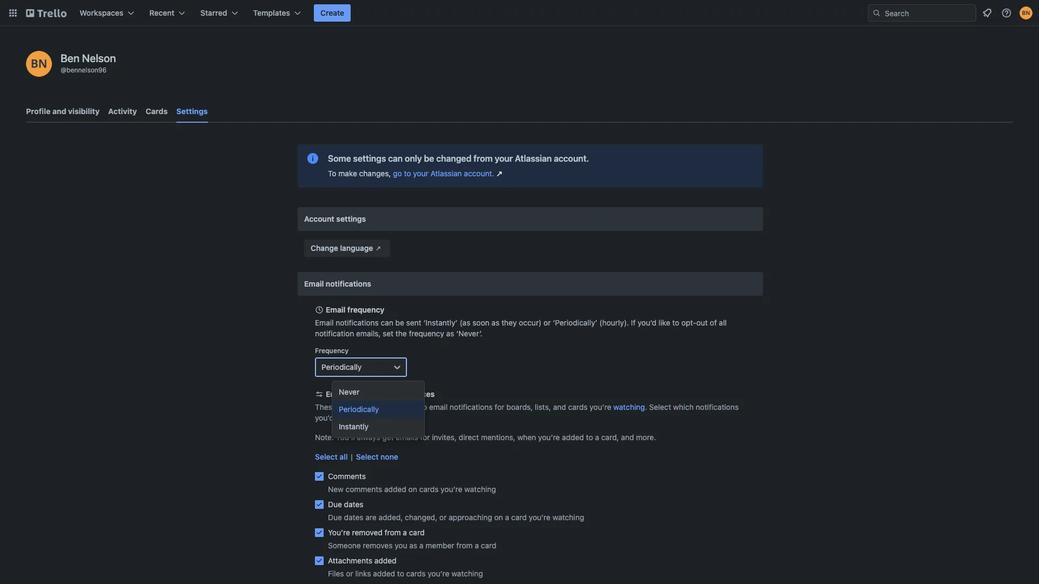 Task type: locate. For each thing, give the bounding box(es) containing it.
for right emails
[[420, 433, 430, 442]]

0 vertical spatial only
[[405, 154, 422, 164]]

2 dates from the top
[[344, 513, 364, 522]]

1 horizontal spatial for
[[495, 403, 505, 412]]

0 horizontal spatial like
[[336, 414, 348, 423]]

invites,
[[432, 433, 457, 442]]

2 vertical spatial and
[[621, 433, 634, 442]]

only up via
[[382, 403, 397, 412]]

1 vertical spatial frequency
[[409, 329, 444, 338]]

1 vertical spatial be
[[396, 318, 404, 328]]

1 horizontal spatial as
[[446, 329, 454, 338]]

email
[[429, 403, 448, 412]]

like left the opt-
[[659, 318, 671, 328]]

notification
[[315, 329, 354, 338], [348, 390, 389, 399]]

(as
[[460, 318, 471, 328]]

opt-
[[682, 318, 697, 328]]

for left boards,
[[495, 403, 505, 412]]

2 horizontal spatial or
[[544, 318, 551, 328]]

select all | select none
[[315, 453, 398, 462]]

1 due from the top
[[328, 500, 342, 509]]

email down change
[[304, 279, 324, 289]]

to
[[328, 169, 336, 178]]

a right 'approaching'
[[505, 513, 509, 522]]

2 horizontal spatial from
[[474, 154, 493, 164]]

0 vertical spatial for
[[495, 403, 505, 412]]

0 horizontal spatial account.
[[464, 169, 494, 178]]

select all button
[[315, 452, 348, 463]]

2 due from the top
[[328, 513, 342, 522]]

card down 'approaching'
[[481, 541, 497, 551]]

be up the
[[396, 318, 404, 328]]

1 horizontal spatial only
[[405, 154, 422, 164]]

all right of
[[719, 318, 727, 328]]

periodically up instantly
[[339, 405, 379, 414]]

0 vertical spatial or
[[544, 318, 551, 328]]

can inside the email notifications can be sent 'instantly' (as soon as they occur) or 'periodically' (hourly). if you'd like to opt-out of all notification emails, set the frequency as 'never'.
[[381, 318, 393, 328]]

all inside the email notifications can be sent 'instantly' (as soon as they occur) or 'periodically' (hourly). if you'd like to opt-out of all notification emails, set the frequency as 'never'.
[[719, 318, 727, 328]]

templates button
[[247, 4, 308, 22]]

or right occur)
[[544, 318, 551, 328]]

you'd down these
[[315, 414, 334, 423]]

from for member
[[457, 541, 473, 551]]

1 vertical spatial can
[[381, 318, 393, 328]]

card right 'approaching'
[[511, 513, 527, 522]]

1 vertical spatial as
[[446, 329, 454, 338]]

0 horizontal spatial or
[[346, 570, 353, 579]]

settings up the changes,
[[353, 154, 386, 164]]

cards
[[568, 403, 588, 412], [419, 485, 439, 494], [406, 570, 426, 579]]

1 vertical spatial like
[[336, 414, 348, 423]]

notification inside the email notifications can be sent 'instantly' (as soon as they occur) or 'periodically' (hourly). if you'd like to opt-out of all notification emails, set the frequency as 'never'.
[[315, 329, 354, 338]]

for
[[495, 403, 505, 412], [420, 433, 430, 442]]

on up changed,
[[409, 485, 417, 494]]

notifications up email frequency
[[326, 279, 371, 289]]

as right you
[[409, 541, 417, 551]]

notification up the receive
[[348, 390, 389, 399]]

account settings
[[304, 214, 366, 224]]

you're
[[590, 403, 612, 412], [538, 433, 560, 442], [441, 485, 463, 494], [529, 513, 551, 522], [428, 570, 450, 579]]

on
[[409, 485, 417, 494], [494, 513, 503, 522]]

0 horizontal spatial ben nelson (bennelson96) image
[[26, 51, 52, 77]]

as left they
[[492, 318, 500, 328]]

to inside . select which notifications you'd like to receive via email.
[[350, 414, 357, 423]]

due for due dates are added, changed, or approaching on a card you're watching
[[328, 513, 342, 522]]

profile
[[26, 107, 50, 116]]

settings up language
[[336, 214, 366, 224]]

select down the note: on the bottom of the page
[[315, 453, 338, 462]]

attachments
[[328, 557, 372, 566]]

apply
[[399, 403, 418, 412]]

email up frequency
[[315, 318, 334, 328]]

emails,
[[356, 329, 381, 338]]

email for email notifications
[[304, 279, 324, 289]]

0 vertical spatial preferences
[[391, 390, 435, 399]]

only up go to your atlassian account.
[[405, 154, 422, 164]]

0 vertical spatial account.
[[554, 154, 589, 164]]

1 vertical spatial cards
[[419, 485, 439, 494]]

can up set
[[381, 318, 393, 328]]

0 vertical spatial settings
[[353, 154, 386, 164]]

ben nelson (bennelson96) image left @
[[26, 51, 52, 77]]

1 horizontal spatial or
[[440, 513, 447, 522]]

0 vertical spatial your
[[495, 154, 513, 164]]

0 vertical spatial on
[[409, 485, 417, 494]]

due dates are added, changed, or approaching on a card you're watching
[[328, 513, 584, 522]]

like down these
[[336, 414, 348, 423]]

1 horizontal spatial select
[[356, 453, 379, 462]]

like inside . select which notifications you'd like to receive via email.
[[336, 414, 348, 423]]

0 vertical spatial ben nelson (bennelson96) image
[[1020, 6, 1033, 19]]

frequency inside the email notifications can be sent 'instantly' (as soon as they occur) or 'periodically' (hourly). if you'd like to opt-out of all notification emails, set the frequency as 'never'.
[[409, 329, 444, 338]]

you'd right if
[[638, 318, 657, 328]]

0 horizontal spatial from
[[385, 528, 401, 538]]

someone removes you as a member from a card
[[328, 541, 497, 551]]

to left the opt-
[[673, 318, 680, 328]]

dates down "due dates"
[[344, 513, 364, 522]]

added down removes
[[375, 557, 397, 566]]

0 vertical spatial can
[[388, 154, 403, 164]]

preferences up 'apply'
[[391, 390, 435, 399]]

'instantly'
[[424, 318, 458, 328]]

and right profile
[[52, 107, 66, 116]]

ben nelson (bennelson96) image right open information menu image on the top of page
[[1020, 6, 1033, 19]]

2 horizontal spatial select
[[649, 403, 671, 412]]

dates down comments
[[344, 500, 364, 509]]

1 vertical spatial only
[[382, 403, 397, 412]]

from right changed
[[474, 154, 493, 164]]

periodically
[[322, 363, 362, 372], [339, 405, 379, 414]]

comments
[[346, 485, 382, 494]]

email notifications can be sent 'instantly' (as soon as they occur) or 'periodically' (hourly). if you'd like to opt-out of all notification emails, set the frequency as 'never'.
[[315, 318, 727, 338]]

0 vertical spatial you'd
[[638, 318, 657, 328]]

1 horizontal spatial be
[[424, 154, 434, 164]]

due dates
[[328, 500, 364, 509]]

added left card, on the bottom of page
[[562, 433, 584, 442]]

get
[[382, 433, 394, 442]]

notification up frequency
[[315, 329, 354, 338]]

create button
[[314, 4, 351, 22]]

periodically down frequency
[[322, 363, 362, 372]]

card up the someone removes you as a member from a card
[[409, 528, 425, 538]]

frequency up emails,
[[348, 305, 385, 315]]

0 vertical spatial all
[[719, 318, 727, 328]]

2 horizontal spatial and
[[621, 433, 634, 442]]

0 vertical spatial from
[[474, 154, 493, 164]]

out
[[697, 318, 708, 328]]

member
[[426, 541, 455, 551]]

1 vertical spatial due
[[328, 513, 342, 522]]

1 horizontal spatial frequency
[[409, 329, 444, 338]]

due for due dates
[[328, 500, 342, 509]]

1 vertical spatial or
[[440, 513, 447, 522]]

1 horizontal spatial from
[[457, 541, 473, 551]]

0 vertical spatial atlassian
[[515, 154, 552, 164]]

0 notifications image
[[981, 6, 994, 19]]

when
[[518, 433, 536, 442]]

as down the 'instantly'
[[446, 329, 454, 338]]

email down email notifications
[[326, 305, 346, 315]]

0 horizontal spatial as
[[409, 541, 417, 551]]

email up these
[[326, 390, 346, 399]]

frequency down 'sent' on the left bottom of the page
[[409, 329, 444, 338]]

dates for due dates
[[344, 500, 364, 509]]

dates for due dates are added, changed, or approaching on a card you're watching
[[344, 513, 364, 522]]

(hourly).
[[600, 318, 629, 328]]

1 horizontal spatial like
[[659, 318, 671, 328]]

frequency
[[348, 305, 385, 315], [409, 329, 444, 338]]

due down new
[[328, 500, 342, 509]]

removes
[[363, 541, 393, 551]]

from
[[474, 154, 493, 164], [385, 528, 401, 538], [457, 541, 473, 551]]

1 vertical spatial account.
[[464, 169, 494, 178]]

1 dates from the top
[[344, 500, 364, 509]]

your right changed
[[495, 154, 513, 164]]

1 vertical spatial your
[[413, 169, 429, 178]]

email
[[304, 279, 324, 289], [326, 305, 346, 315], [315, 318, 334, 328], [326, 390, 346, 399]]

profile and visibility link
[[26, 102, 100, 121]]

or right changed,
[[440, 513, 447, 522]]

2 horizontal spatial card
[[511, 513, 527, 522]]

1 vertical spatial for
[[420, 433, 430, 442]]

0 horizontal spatial select
[[315, 453, 338, 462]]

recent
[[149, 8, 174, 17]]

atlassian
[[515, 154, 552, 164], [431, 169, 462, 178]]

all
[[719, 318, 727, 328], [340, 453, 348, 462]]

watching
[[614, 403, 645, 412], [465, 485, 496, 494], [553, 513, 584, 522], [452, 570, 483, 579]]

0 horizontal spatial and
[[52, 107, 66, 116]]

on right 'approaching'
[[494, 513, 503, 522]]

from down added,
[[385, 528, 401, 538]]

if
[[631, 318, 636, 328]]

1 vertical spatial you'd
[[315, 414, 334, 423]]

from right member
[[457, 541, 473, 551]]

0 vertical spatial notification
[[315, 329, 354, 338]]

you'd inside the email notifications can be sent 'instantly' (as soon as they occur) or 'periodically' (hourly). if you'd like to opt-out of all notification emails, set the frequency as 'never'.
[[638, 318, 657, 328]]

due up you're
[[328, 513, 342, 522]]

0 vertical spatial frequency
[[348, 305, 385, 315]]

select right "|" at the bottom of page
[[356, 453, 379, 462]]

visibility
[[68, 107, 100, 116]]

.
[[645, 403, 647, 412]]

2 horizontal spatial as
[[492, 318, 500, 328]]

starred
[[200, 8, 227, 17]]

1 horizontal spatial on
[[494, 513, 503, 522]]

select
[[649, 403, 671, 412], [315, 453, 338, 462], [356, 453, 379, 462]]

notifications right which
[[696, 403, 739, 412]]

activity
[[108, 107, 137, 116]]

0 vertical spatial like
[[659, 318, 671, 328]]

all left "|" at the bottom of page
[[340, 453, 348, 462]]

0 horizontal spatial preferences
[[339, 403, 380, 412]]

and right card, on the bottom of page
[[621, 433, 634, 442]]

as
[[492, 318, 500, 328], [446, 329, 454, 338], [409, 541, 417, 551]]

2 vertical spatial from
[[457, 541, 473, 551]]

email.
[[398, 414, 419, 423]]

always
[[357, 433, 380, 442]]

notifications inside . select which notifications you'd like to receive via email.
[[696, 403, 739, 412]]

direct
[[459, 433, 479, 442]]

email for email frequency
[[326, 305, 346, 315]]

due
[[328, 500, 342, 509], [328, 513, 342, 522]]

1 horizontal spatial ben nelson (bennelson96) image
[[1020, 6, 1033, 19]]

ben nelson @ bennelson96
[[61, 52, 116, 74]]

1 vertical spatial and
[[553, 403, 566, 412]]

cards down the someone removes you as a member from a card
[[406, 570, 426, 579]]

preferences
[[391, 390, 435, 399], [339, 403, 380, 412]]

0 horizontal spatial card
[[409, 528, 425, 538]]

search image
[[873, 9, 881, 17]]

and right lists,
[[553, 403, 566, 412]]

added
[[562, 433, 584, 442], [384, 485, 407, 494], [375, 557, 397, 566], [373, 570, 395, 579]]

preferences up the receive
[[339, 403, 380, 412]]

new
[[328, 485, 344, 494]]

1 vertical spatial dates
[[344, 513, 364, 522]]

2 vertical spatial or
[[346, 570, 353, 579]]

to left the receive
[[350, 414, 357, 423]]

can up go
[[388, 154, 403, 164]]

2 vertical spatial card
[[481, 541, 497, 551]]

via
[[386, 414, 396, 423]]

cards up changed,
[[419, 485, 439, 494]]

0 horizontal spatial be
[[396, 318, 404, 328]]

1 horizontal spatial you'd
[[638, 318, 657, 328]]

you're
[[328, 528, 350, 538]]

1 horizontal spatial all
[[719, 318, 727, 328]]

1 vertical spatial preferences
[[339, 403, 380, 412]]

card,
[[601, 433, 619, 442]]

you'd inside . select which notifications you'd like to receive via email.
[[315, 414, 334, 423]]

to inside the email notifications can be sent 'instantly' (as soon as they occur) or 'periodically' (hourly). if you'd like to opt-out of all notification emails, set the frequency as 'never'.
[[673, 318, 680, 328]]

your right go
[[413, 169, 429, 178]]

cards right lists,
[[568, 403, 588, 412]]

notifications down email frequency
[[336, 318, 379, 328]]

0 horizontal spatial frequency
[[348, 305, 385, 315]]

1 vertical spatial settings
[[336, 214, 366, 224]]

occur)
[[519, 318, 542, 328]]

your
[[495, 154, 513, 164], [413, 169, 429, 178]]

to right go
[[404, 169, 411, 178]]

0 vertical spatial due
[[328, 500, 342, 509]]

0 vertical spatial dates
[[344, 500, 364, 509]]

a up you
[[403, 528, 407, 538]]

ben nelson (bennelson96) image
[[1020, 6, 1033, 19], [26, 51, 52, 77]]

1 vertical spatial atlassian
[[431, 169, 462, 178]]

to down you
[[397, 570, 404, 579]]

or down attachments
[[346, 570, 353, 579]]

be up go to your atlassian account.
[[424, 154, 434, 164]]

settings for some
[[353, 154, 386, 164]]

0 horizontal spatial you'd
[[315, 414, 334, 423]]

to
[[404, 169, 411, 178], [673, 318, 680, 328], [420, 403, 427, 412], [350, 414, 357, 423], [586, 433, 593, 442], [397, 570, 404, 579]]

0 horizontal spatial for
[[420, 433, 430, 442]]

select right .
[[649, 403, 671, 412]]

1 vertical spatial all
[[340, 453, 348, 462]]

change language
[[311, 244, 373, 253]]

Search field
[[881, 5, 976, 21]]

some settings can only be changed from your atlassian account.
[[328, 154, 589, 164]]

email inside the email notifications can be sent 'instantly' (as soon as they occur) or 'periodically' (hourly). if you'd like to opt-out of all notification emails, set the frequency as 'never'.
[[315, 318, 334, 328]]



Task type: vqa. For each thing, say whether or not it's contained in the screenshot.
Terry Turtle added Ruby Anderson to this card just now just now link
no



Task type: describe. For each thing, give the bounding box(es) containing it.
set
[[383, 329, 394, 338]]

you're removed from a card
[[328, 528, 425, 538]]

workspaces button
[[73, 4, 141, 22]]

ben
[[61, 52, 80, 64]]

0 horizontal spatial only
[[382, 403, 397, 412]]

email notifications
[[304, 279, 371, 289]]

go to your atlassian account. link
[[393, 168, 505, 179]]

like inside the email notifications can be sent 'instantly' (as soon as they occur) or 'periodically' (hourly). if you'd like to opt-out of all notification emails, set the frequency as 'never'.
[[659, 318, 671, 328]]

new comments added on cards you're watching
[[328, 485, 496, 494]]

links
[[355, 570, 371, 579]]

|
[[351, 453, 353, 462]]

you
[[395, 541, 407, 551]]

watching link
[[614, 403, 645, 412]]

email notification preferences
[[326, 390, 435, 399]]

never
[[339, 388, 360, 397]]

profile and visibility
[[26, 107, 100, 116]]

'never'.
[[456, 329, 483, 338]]

bennelson96
[[67, 66, 107, 74]]

note:
[[315, 433, 334, 442]]

1 vertical spatial periodically
[[339, 405, 379, 414]]

starred button
[[194, 4, 245, 22]]

account
[[304, 214, 334, 224]]

emails
[[396, 433, 418, 442]]

someone
[[328, 541, 361, 551]]

1 horizontal spatial preferences
[[391, 390, 435, 399]]

from for changed
[[474, 154, 493, 164]]

receive
[[359, 414, 384, 423]]

'periodically'
[[553, 318, 598, 328]]

can for notifications
[[381, 318, 393, 328]]

0 horizontal spatial on
[[409, 485, 417, 494]]

to left email
[[420, 403, 427, 412]]

which
[[673, 403, 694, 412]]

sm image
[[373, 243, 384, 254]]

approaching
[[449, 513, 492, 522]]

1 horizontal spatial atlassian
[[515, 154, 552, 164]]

templates
[[253, 8, 290, 17]]

account. inside go to your atlassian account. link
[[464, 169, 494, 178]]

frequency
[[315, 347, 349, 355]]

changes,
[[359, 169, 391, 178]]

primary element
[[0, 0, 1039, 26]]

of
[[710, 318, 717, 328]]

settings for account
[[336, 214, 366, 224]]

added right 'links'
[[373, 570, 395, 579]]

to left card, on the bottom of page
[[586, 433, 593, 442]]

none
[[381, 453, 398, 462]]

make
[[339, 169, 357, 178]]

files
[[328, 570, 344, 579]]

a left member
[[420, 541, 424, 551]]

or inside the email notifications can be sent 'instantly' (as soon as they occur) or 'periodically' (hourly). if you'd like to opt-out of all notification emails, set the frequency as 'never'.
[[544, 318, 551, 328]]

1 horizontal spatial your
[[495, 154, 513, 164]]

create
[[321, 8, 344, 17]]

sent
[[406, 318, 422, 328]]

boards,
[[507, 403, 533, 412]]

email frequency
[[326, 305, 385, 315]]

1 horizontal spatial and
[[553, 403, 566, 412]]

recent button
[[143, 4, 192, 22]]

notifications inside the email notifications can be sent 'instantly' (as soon as they occur) or 'periodically' (hourly). if you'd like to opt-out of all notification emails, set the frequency as 'never'.
[[336, 318, 379, 328]]

can for settings
[[388, 154, 403, 164]]

0 vertical spatial and
[[52, 107, 66, 116]]

0 horizontal spatial all
[[340, 453, 348, 462]]

0 horizontal spatial atlassian
[[431, 169, 462, 178]]

changed
[[436, 154, 472, 164]]

these
[[315, 403, 337, 412]]

a down 'approaching'
[[475, 541, 479, 551]]

email for email notification preferences
[[326, 390, 346, 399]]

cards link
[[146, 102, 168, 121]]

1 vertical spatial card
[[409, 528, 425, 538]]

settings link
[[176, 102, 208, 123]]

removed
[[352, 528, 383, 538]]

cards
[[146, 107, 168, 116]]

comments
[[328, 472, 366, 481]]

to make changes,
[[328, 169, 393, 178]]

notifications up direct
[[450, 403, 493, 412]]

added,
[[379, 513, 403, 522]]

note: you'll always get emails for invites, direct mentions, when you're added to a card, and more.
[[315, 433, 656, 442]]

activity link
[[108, 102, 137, 121]]

@
[[61, 66, 67, 74]]

2 vertical spatial as
[[409, 541, 417, 551]]

attachments added
[[328, 557, 397, 566]]

workspaces
[[80, 8, 123, 17]]

settings
[[176, 107, 208, 116]]

0 vertical spatial as
[[492, 318, 500, 328]]

you'll
[[336, 433, 355, 442]]

soon
[[473, 318, 490, 328]]

added up added,
[[384, 485, 407, 494]]

change language link
[[304, 240, 391, 257]]

language
[[340, 244, 373, 253]]

0 vertical spatial periodically
[[322, 363, 362, 372]]

1 horizontal spatial card
[[481, 541, 497, 551]]

more.
[[636, 433, 656, 442]]

1 vertical spatial on
[[494, 513, 503, 522]]

email for email notifications can be sent 'instantly' (as soon as they occur) or 'periodically' (hourly). if you'd like to opt-out of all notification emails, set the frequency as 'never'.
[[315, 318, 334, 328]]

be inside the email notifications can be sent 'instantly' (as soon as they occur) or 'periodically' (hourly). if you'd like to opt-out of all notification emails, set the frequency as 'never'.
[[396, 318, 404, 328]]

they
[[502, 318, 517, 328]]

1 vertical spatial ben nelson (bennelson96) image
[[26, 51, 52, 77]]

select inside . select which notifications you'd like to receive via email.
[[649, 403, 671, 412]]

mentions,
[[481, 433, 516, 442]]

select none button
[[356, 452, 398, 463]]

lists,
[[535, 403, 551, 412]]

1 vertical spatial from
[[385, 528, 401, 538]]

0 vertical spatial be
[[424, 154, 434, 164]]

instantly
[[339, 422, 369, 431]]

open information menu image
[[1002, 8, 1012, 18]]

0 vertical spatial card
[[511, 513, 527, 522]]

1 vertical spatial notification
[[348, 390, 389, 399]]

2 vertical spatial cards
[[406, 570, 426, 579]]

changed,
[[405, 513, 438, 522]]

0 vertical spatial cards
[[568, 403, 588, 412]]

these preferences only apply to email notifications for boards, lists, and cards you're watching
[[315, 403, 645, 412]]

1 horizontal spatial account.
[[554, 154, 589, 164]]

back to home image
[[26, 4, 67, 22]]

a left card, on the bottom of page
[[595, 433, 599, 442]]

files or links added to cards you're watching
[[328, 570, 483, 579]]

are
[[366, 513, 377, 522]]

the
[[396, 329, 407, 338]]

go
[[393, 169, 402, 178]]

go to your atlassian account.
[[393, 169, 494, 178]]

change
[[311, 244, 338, 253]]

0 horizontal spatial your
[[413, 169, 429, 178]]

. select which notifications you'd like to receive via email.
[[315, 403, 739, 423]]



